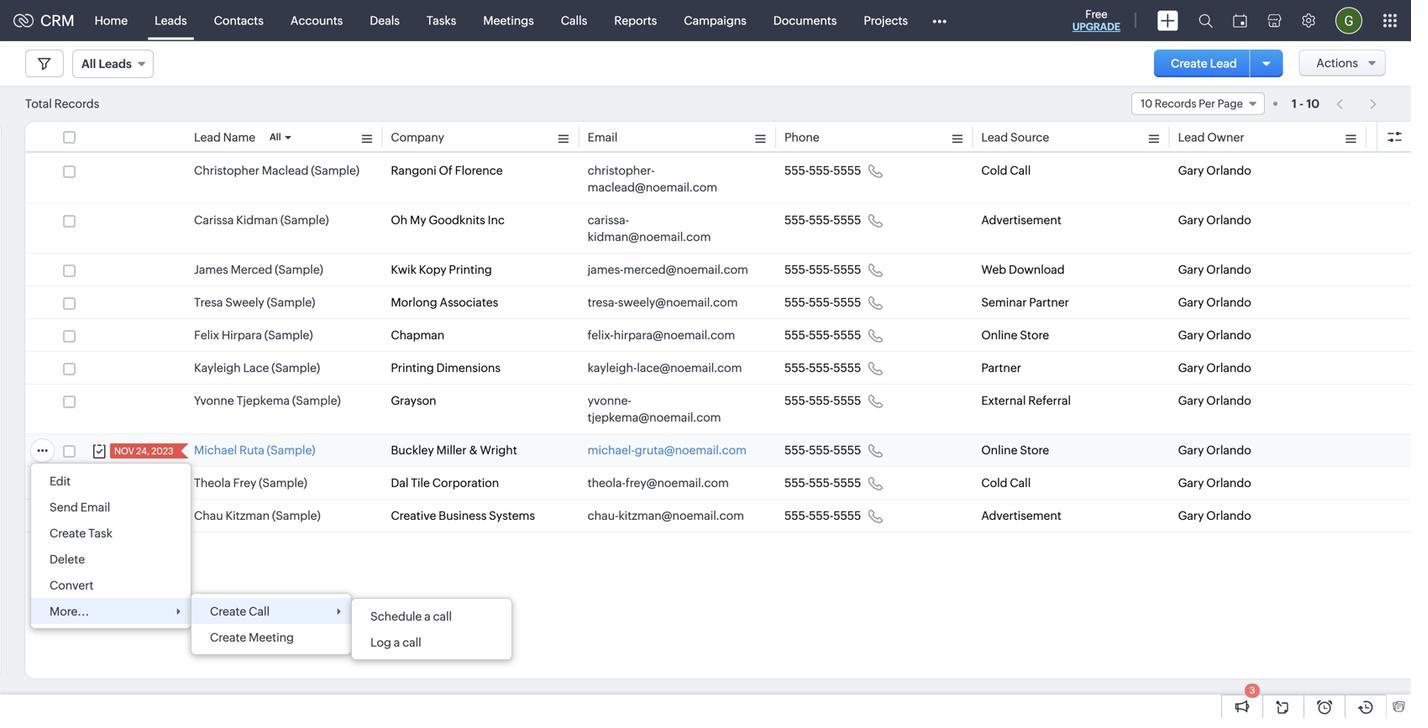Task type: locate. For each thing, give the bounding box(es) containing it.
-
[[1300, 97, 1304, 110]]

9 555-555-5555 from the top
[[785, 476, 861, 490]]

1 horizontal spatial printing
[[449, 263, 492, 276]]

1 vertical spatial call
[[1010, 476, 1031, 490]]

printing
[[449, 263, 492, 276], [391, 361, 434, 375]]

projects link
[[851, 0, 922, 41]]

0 horizontal spatial printing
[[391, 361, 434, 375]]

cold call down external
[[982, 476, 1031, 490]]

email up christopher-
[[588, 131, 618, 144]]

9 5555 from the top
[[834, 476, 861, 490]]

orlando for tresa-sweely@noemail.com
[[1207, 296, 1252, 309]]

2 555-555-5555 from the top
[[785, 213, 861, 227]]

create lead
[[1171, 57, 1237, 70]]

555-555-5555 for felix-hirpara@noemail.com
[[785, 329, 861, 342]]

kayleigh
[[194, 361, 241, 375]]

(sample) right maclead
[[311, 164, 360, 177]]

gary for yvonne- tjepkema@noemail.com
[[1179, 394, 1204, 408]]

chau-kitzman@noemail.com link
[[588, 508, 744, 524]]

gary orlando for james-merced@noemail.com
[[1179, 263, 1252, 276]]

1 5555 from the top
[[834, 164, 861, 177]]

online down seminar
[[982, 329, 1018, 342]]

2 advertisement from the top
[[982, 509, 1062, 523]]

2 5555 from the top
[[834, 213, 861, 227]]

partner down download on the right of page
[[1030, 296, 1070, 309]]

1 vertical spatial partner
[[982, 361, 1022, 375]]

lead left name
[[194, 131, 221, 144]]

4 orlando from the top
[[1207, 296, 1252, 309]]

create for create call
[[210, 605, 246, 618]]

creative
[[391, 509, 436, 523]]

0 horizontal spatial email
[[80, 501, 110, 514]]

6 5555 from the top
[[834, 361, 861, 375]]

lead left source
[[982, 131, 1008, 144]]

yvonne
[[194, 394, 234, 408]]

james-
[[588, 263, 624, 276]]

2 online from the top
[[982, 444, 1018, 457]]

0 vertical spatial partner
[[1030, 296, 1070, 309]]

yvonne tjepkema (sample) link
[[194, 392, 341, 409]]

kwik
[[391, 263, 417, 276]]

1 gary from the top
[[1179, 164, 1204, 177]]

store
[[1020, 329, 1050, 342], [1020, 444, 1050, 457]]

10 5555 from the top
[[834, 509, 861, 523]]

2 orlando from the top
[[1207, 213, 1252, 227]]

calls link
[[548, 0, 601, 41]]

4 gary orlando from the top
[[1179, 296, 1252, 309]]

5 555-555-5555 from the top
[[785, 329, 861, 342]]

gary orlando
[[1179, 164, 1252, 177], [1179, 213, 1252, 227], [1179, 263, 1252, 276], [1179, 296, 1252, 309], [1179, 329, 1252, 342], [1179, 361, 1252, 375], [1179, 394, 1252, 408], [1179, 444, 1252, 457], [1179, 476, 1252, 490], [1179, 509, 1252, 523]]

printing up grayson
[[391, 361, 434, 375]]

8 5555 from the top
[[834, 444, 861, 457]]

1 vertical spatial email
[[80, 501, 110, 514]]

frey@noemail.com
[[626, 476, 729, 490]]

external referral
[[982, 394, 1071, 408]]

5 gary orlando from the top
[[1179, 329, 1252, 342]]

documents
[[774, 14, 837, 27]]

1 orlando from the top
[[1207, 164, 1252, 177]]

gary orlando for yvonne- tjepkema@noemail.com
[[1179, 394, 1252, 408]]

create up lead owner
[[1171, 57, 1208, 70]]

online down external
[[982, 444, 1018, 457]]

cold down external
[[982, 476, 1008, 490]]

lead left owner
[[1179, 131, 1205, 144]]

(sample) down james merced (sample) link
[[267, 296, 315, 309]]

0 vertical spatial cold
[[982, 164, 1008, 177]]

9 orlando from the top
[[1207, 476, 1252, 490]]

5555 for yvonne- tjepkema@noemail.com
[[834, 394, 861, 408]]

free
[[1086, 8, 1108, 21]]

kayleigh lace (sample) link
[[194, 360, 320, 376]]

1 vertical spatial online
[[982, 444, 1018, 457]]

theola frey (sample) link
[[194, 475, 307, 492]]

tresa-sweely@noemail.com link
[[588, 294, 738, 311]]

1 online store from the top
[[982, 329, 1050, 342]]

gary orlando for felix-hirpara@noemail.com
[[1179, 329, 1252, 342]]

kwik kopy printing
[[391, 263, 492, 276]]

online store
[[982, 329, 1050, 342], [982, 444, 1050, 457]]

7 555-555-5555 from the top
[[785, 394, 861, 408]]

buckley miller & wright
[[391, 444, 517, 457]]

555-555-5555 for james-merced@noemail.com
[[785, 263, 861, 276]]

advertisement
[[982, 213, 1062, 227], [982, 509, 1062, 523]]

0 vertical spatial call
[[433, 610, 452, 623]]

1 horizontal spatial email
[[588, 131, 618, 144]]

2 cold from the top
[[982, 476, 1008, 490]]

call down schedule a call
[[403, 636, 422, 650]]

gary orlando for christopher- maclead@noemail.com
[[1179, 164, 1252, 177]]

3 gary orlando from the top
[[1179, 263, 1252, 276]]

0 vertical spatial call
[[1010, 164, 1031, 177]]

orlando for theola-frey@noemail.com
[[1207, 476, 1252, 490]]

gary for felix-hirpara@noemail.com
[[1179, 329, 1204, 342]]

(sample) up kayleigh lace (sample)
[[265, 329, 313, 342]]

carissa-
[[588, 213, 629, 227]]

3 5555 from the top
[[834, 263, 861, 276]]

2 vertical spatial call
[[249, 605, 270, 618]]

michael
[[194, 444, 237, 457]]

1 vertical spatial advertisement
[[982, 509, 1062, 523]]

delete
[[50, 553, 85, 566]]

1 vertical spatial store
[[1020, 444, 1050, 457]]

yvonne-
[[588, 394, 632, 408]]

projects
[[864, 14, 908, 27]]

1 cold call from the top
[[982, 164, 1031, 177]]

lead
[[1210, 57, 1237, 70], [194, 131, 221, 144], [982, 131, 1008, 144], [1179, 131, 1205, 144]]

(sample) right kitzman
[[272, 509, 321, 523]]

call right "schedule"
[[433, 610, 452, 623]]

theola-frey@noemail.com link
[[588, 475, 729, 492]]

chau kitzman (sample)
[[194, 509, 321, 523]]

1 vertical spatial call
[[403, 636, 422, 650]]

wright
[[480, 444, 517, 457]]

(sample) right merced
[[275, 263, 323, 276]]

loading image
[[102, 102, 110, 108]]

3 gary from the top
[[1179, 263, 1204, 276]]

create up create meeting
[[210, 605, 246, 618]]

email up task
[[80, 501, 110, 514]]

0 vertical spatial email
[[588, 131, 618, 144]]

555-555-5555 for yvonne- tjepkema@noemail.com
[[785, 394, 861, 408]]

call
[[1010, 164, 1031, 177], [1010, 476, 1031, 490], [249, 605, 270, 618]]

orlando for yvonne- tjepkema@noemail.com
[[1207, 394, 1252, 408]]

james merced (sample)
[[194, 263, 323, 276]]

5 orlando from the top
[[1207, 329, 1252, 342]]

4 gary from the top
[[1179, 296, 1204, 309]]

yvonne- tjepkema@noemail.com
[[588, 394, 721, 424]]

0 vertical spatial store
[[1020, 329, 1050, 342]]

lead down calendar icon
[[1210, 57, 1237, 70]]

0 vertical spatial advertisement
[[982, 213, 1062, 227]]

0 vertical spatial a
[[424, 610, 431, 623]]

6 555-555-5555 from the top
[[785, 361, 861, 375]]

10
[[1307, 97, 1320, 110]]

oh
[[391, 213, 408, 227]]

partner
[[1030, 296, 1070, 309], [982, 361, 1022, 375]]

cold for theola-frey@noemail.com
[[982, 476, 1008, 490]]

2 cold call from the top
[[982, 476, 1031, 490]]

1 vertical spatial a
[[394, 636, 400, 650]]

0 horizontal spatial call
[[403, 636, 422, 650]]

row group containing christopher maclead (sample)
[[25, 155, 1412, 533]]

5555 for tresa-sweely@noemail.com
[[834, 296, 861, 309]]

christopher maclead (sample)
[[194, 164, 360, 177]]

online store down seminar partner
[[982, 329, 1050, 342]]

florence
[[455, 164, 503, 177]]

1 vertical spatial cold call
[[982, 476, 1031, 490]]

create up "delete"
[[50, 527, 86, 540]]

call down lead source
[[1010, 164, 1031, 177]]

9 gary orlando from the top
[[1179, 476, 1252, 490]]

records
[[54, 97, 99, 110]]

kitzman@noemail.com
[[619, 509, 744, 523]]

michael-gruta@noemail.com
[[588, 444, 747, 457]]

1 555-555-5555 from the top
[[785, 164, 861, 177]]

555-
[[785, 164, 809, 177], [809, 164, 834, 177], [785, 213, 809, 227], [809, 213, 834, 227], [785, 263, 809, 276], [809, 263, 834, 276], [785, 296, 809, 309], [809, 296, 834, 309], [785, 329, 809, 342], [809, 329, 834, 342], [785, 361, 809, 375], [809, 361, 834, 375], [785, 394, 809, 408], [809, 394, 834, 408], [785, 444, 809, 457], [809, 444, 834, 457], [785, 476, 809, 490], [809, 476, 834, 490], [785, 509, 809, 523], [809, 509, 834, 523]]

5555 for carissa- kidman@noemail.com
[[834, 213, 861, 227]]

5 5555 from the top
[[834, 329, 861, 342]]

1 advertisement from the top
[[982, 213, 1062, 227]]

(sample) right lace at left bottom
[[272, 361, 320, 375]]

lead name
[[194, 131, 256, 144]]

9 gary from the top
[[1179, 476, 1204, 490]]

contacts
[[214, 14, 264, 27]]

total
[[25, 97, 52, 110]]

cold call down lead source
[[982, 164, 1031, 177]]

meetings link
[[470, 0, 548, 41]]

3 orlando from the top
[[1207, 263, 1252, 276]]

partner up external
[[982, 361, 1022, 375]]

printing up "associates"
[[449, 263, 492, 276]]

5555 for theola-frey@noemail.com
[[834, 476, 861, 490]]

0 vertical spatial online
[[982, 329, 1018, 342]]

0 vertical spatial online store
[[982, 329, 1050, 342]]

chapman
[[391, 329, 445, 342]]

send email
[[50, 501, 110, 514]]

carissa- kidman@noemail.com link
[[588, 212, 751, 245]]

accounts
[[291, 14, 343, 27]]

all
[[270, 132, 281, 142]]

7 5555 from the top
[[834, 394, 861, 408]]

4 5555 from the top
[[834, 296, 861, 309]]

1 cold from the top
[[982, 164, 1008, 177]]

0 horizontal spatial a
[[394, 636, 400, 650]]

nov
[[113, 512, 134, 522]]

(sample) for theola frey (sample)
[[259, 476, 307, 490]]

555-555-5555
[[785, 164, 861, 177], [785, 213, 861, 227], [785, 263, 861, 276], [785, 296, 861, 309], [785, 329, 861, 342], [785, 361, 861, 375], [785, 394, 861, 408], [785, 444, 861, 457], [785, 476, 861, 490], [785, 509, 861, 523]]

gary orlando for theola-frey@noemail.com
[[1179, 476, 1252, 490]]

4 555-555-5555 from the top
[[785, 296, 861, 309]]

create inside button
[[1171, 57, 1208, 70]]

(sample) for felix hirpara (sample)
[[265, 329, 313, 342]]

(sample) for michael ruta (sample)
[[267, 444, 315, 457]]

3 555-555-5555 from the top
[[785, 263, 861, 276]]

online store down external referral
[[982, 444, 1050, 457]]

(sample) for kayleigh lace (sample)
[[272, 361, 320, 375]]

1 horizontal spatial call
[[433, 610, 452, 623]]

2 store from the top
[[1020, 444, 1050, 457]]

navigation
[[1329, 92, 1386, 116]]

555-555-5555 for theola-frey@noemail.com
[[785, 476, 861, 490]]

call up create meeting
[[249, 605, 270, 618]]

a right log
[[394, 636, 400, 650]]

row group
[[25, 155, 1412, 533]]

(sample) right kidman at the top left
[[280, 213, 329, 227]]

(sample) for james merced (sample)
[[275, 263, 323, 276]]

0 vertical spatial cold call
[[982, 164, 1031, 177]]

8 555-555-5555 from the top
[[785, 444, 861, 457]]

gary orlando for tresa-sweely@noemail.com
[[1179, 296, 1252, 309]]

1 store from the top
[[1020, 329, 1050, 342]]

6 gary orlando from the top
[[1179, 361, 1252, 375]]

(sample) right frey
[[259, 476, 307, 490]]

(sample) right ruta on the bottom of the page
[[267, 444, 315, 457]]

call for christopher- maclead@noemail.com
[[1010, 164, 1031, 177]]

6 gary from the top
[[1179, 361, 1204, 375]]

8 gary from the top
[[1179, 444, 1204, 457]]

tjepkema
[[237, 394, 290, 408]]

6 orlando from the top
[[1207, 361, 1252, 375]]

(sample) inside "link"
[[265, 329, 313, 342]]

orlando for carissa- kidman@noemail.com
[[1207, 213, 1252, 227]]

1 gary orlando from the top
[[1179, 164, 1252, 177]]

orlando for james-merced@noemail.com
[[1207, 263, 1252, 276]]

christopher- maclead@noemail.com link
[[588, 162, 751, 196]]

1 - 10
[[1292, 97, 1320, 110]]

(sample) right tjepkema
[[292, 394, 341, 408]]

carissa kidman (sample)
[[194, 213, 329, 227]]

7 gary from the top
[[1179, 394, 1204, 408]]

cold down lead source
[[982, 164, 1008, 177]]

lead for lead owner
[[1179, 131, 1205, 144]]

profile image
[[1336, 7, 1363, 34]]

7 gary orlando from the top
[[1179, 394, 1252, 408]]

create for create lead
[[1171, 57, 1208, 70]]

5 gary from the top
[[1179, 329, 1204, 342]]

edit link
[[31, 468, 191, 494]]

7 orlando from the top
[[1207, 394, 1252, 408]]

10 gary from the top
[[1179, 509, 1204, 523]]

tresa
[[194, 296, 223, 309]]

kayleigh lace (sample)
[[194, 361, 320, 375]]

lead for lead name
[[194, 131, 221, 144]]

2 gary from the top
[[1179, 213, 1204, 227]]

store down seminar partner
[[1020, 329, 1050, 342]]

christopher maclead (sample) link
[[194, 162, 360, 179]]

1 vertical spatial online store
[[982, 444, 1050, 457]]

actions
[[1317, 56, 1359, 70]]

calendar image
[[1234, 14, 1248, 27]]

create for create task
[[50, 527, 86, 540]]

call down external referral
[[1010, 476, 1031, 490]]

corporation
[[433, 476, 499, 490]]

home link
[[81, 0, 141, 41]]

meeting
[[249, 631, 294, 644]]

1 horizontal spatial a
[[424, 610, 431, 623]]

create down 'create call'
[[210, 631, 246, 644]]

schedule a call
[[371, 610, 452, 623]]

dal tile corporation
[[391, 476, 499, 490]]

felix-hirpara@noemail.com link
[[588, 327, 735, 344]]

a right "schedule"
[[424, 610, 431, 623]]

1 vertical spatial cold
[[982, 476, 1008, 490]]

store down external referral
[[1020, 444, 1050, 457]]

source
[[1011, 131, 1050, 144]]

michael-
[[588, 444, 635, 457]]

cold call
[[982, 164, 1031, 177], [982, 476, 1031, 490]]

grayson
[[391, 394, 437, 408]]

2 gary orlando from the top
[[1179, 213, 1252, 227]]

rangoni of florence
[[391, 164, 503, 177]]



Task type: describe. For each thing, give the bounding box(es) containing it.
gruta@noemail.com
[[635, 444, 747, 457]]

leads
[[155, 14, 187, 27]]

call for schedule a call
[[433, 610, 452, 623]]

felix-
[[588, 329, 614, 342]]

business
[[439, 509, 487, 523]]

chau
[[194, 509, 223, 523]]

reports
[[614, 14, 657, 27]]

profile element
[[1326, 0, 1373, 41]]

logo image
[[13, 14, 34, 27]]

gary orlando for kayleigh-lace@noemail.com
[[1179, 361, 1252, 375]]

sweely
[[225, 296, 264, 309]]

kayleigh-lace@noemail.com link
[[588, 360, 742, 376]]

cold call for christopher- maclead@noemail.com
[[982, 164, 1031, 177]]

create meeting
[[210, 631, 294, 644]]

tresa sweely (sample)
[[194, 296, 315, 309]]

5555 for felix-hirpara@noemail.com
[[834, 329, 861, 342]]

gary orlando for carissa- kidman@noemail.com
[[1179, 213, 1252, 227]]

michael ruta (sample) link
[[194, 442, 315, 459]]

kidman
[[236, 213, 278, 227]]

owner
[[1208, 131, 1245, 144]]

kayleigh-lace@noemail.com
[[588, 361, 742, 375]]

goodknits
[[429, 213, 485, 227]]

5555 for james-merced@noemail.com
[[834, 263, 861, 276]]

tresa-sweely@noemail.com
[[588, 296, 738, 309]]

miller
[[437, 444, 467, 457]]

reports link
[[601, 0, 671, 41]]

tjepkema@noemail.com
[[588, 411, 721, 424]]

1 horizontal spatial partner
[[1030, 296, 1070, 309]]

oh my goodknits inc
[[391, 213, 505, 227]]

creative business systems
[[391, 509, 535, 523]]

deals
[[370, 14, 400, 27]]

tasks link
[[413, 0, 470, 41]]

felix-hirpara@noemail.com
[[588, 329, 735, 342]]

task
[[88, 527, 113, 540]]

chau-kitzman@noemail.com
[[588, 509, 744, 523]]

call for theola-frey@noemail.com
[[1010, 476, 1031, 490]]

james-merced@noemail.com link
[[588, 261, 749, 278]]

rangoni
[[391, 164, 437, 177]]

orlando for christopher- maclead@noemail.com
[[1207, 164, 1252, 177]]

gary for james-merced@noemail.com
[[1179, 263, 1204, 276]]

frey
[[233, 476, 257, 490]]

10 555-555-5555 from the top
[[785, 509, 861, 523]]

(sample) for christopher maclead (sample)
[[311, 164, 360, 177]]

download
[[1009, 263, 1065, 276]]

kopy
[[419, 263, 447, 276]]

christopher- maclead@noemail.com
[[588, 164, 718, 194]]

orlando for kayleigh-lace@noemail.com
[[1207, 361, 1252, 375]]

free upgrade
[[1073, 8, 1121, 32]]

name
[[223, 131, 256, 144]]

nov 21, 2023 link
[[109, 509, 172, 524]]

gary for kayleigh-lace@noemail.com
[[1179, 361, 1204, 375]]

michael-gruta@noemail.com link
[[588, 442, 747, 459]]

hirpara@noemail.com
[[614, 329, 735, 342]]

lead for lead source
[[982, 131, 1008, 144]]

(sample) for chau kitzman (sample)
[[272, 509, 321, 523]]

lace
[[243, 361, 269, 375]]

lead source
[[982, 131, 1050, 144]]

meetings
[[483, 14, 534, 27]]

contacts link
[[200, 0, 277, 41]]

send
[[50, 501, 78, 514]]

nov 21, 2023
[[113, 512, 171, 522]]

carissa- kidman@noemail.com
[[588, 213, 711, 244]]

5555 for christopher- maclead@noemail.com
[[834, 164, 861, 177]]

home
[[95, 14, 128, 27]]

10 orlando from the top
[[1207, 509, 1252, 523]]

1 online from the top
[[982, 329, 1018, 342]]

(sample) for yvonne tjepkema (sample)
[[292, 394, 341, 408]]

create lead button
[[1155, 50, 1254, 77]]

web
[[982, 263, 1007, 276]]

gary for christopher- maclead@noemail.com
[[1179, 164, 1204, 177]]

associates
[[440, 296, 499, 309]]

hirpara
[[222, 329, 262, 342]]

a for log
[[394, 636, 400, 650]]

tasks
[[427, 14, 457, 27]]

0 vertical spatial printing
[[449, 263, 492, 276]]

morlong
[[391, 296, 437, 309]]

create for create meeting
[[210, 631, 246, 644]]

christopher
[[194, 164, 260, 177]]

yvonne- tjepkema@noemail.com link
[[588, 392, 751, 426]]

555-555-5555 for tresa-sweely@noemail.com
[[785, 296, 861, 309]]

&
[[469, 444, 478, 457]]

0 horizontal spatial partner
[[982, 361, 1022, 375]]

(sample) for carissa kidman (sample)
[[280, 213, 329, 227]]

chau-
[[588, 509, 619, 523]]

(sample) for tresa sweely (sample)
[[267, 296, 315, 309]]

theola frey (sample)
[[194, 476, 307, 490]]

orlando for felix-hirpara@noemail.com
[[1207, 329, 1252, 342]]

555-555-5555 for christopher- maclead@noemail.com
[[785, 164, 861, 177]]

inc
[[488, 213, 505, 227]]

cold call for theola-frey@noemail.com
[[982, 476, 1031, 490]]

james-merced@noemail.com
[[588, 263, 749, 276]]

phone
[[785, 131, 820, 144]]

8 orlando from the top
[[1207, 444, 1252, 457]]

tresa-
[[588, 296, 618, 309]]

create task
[[50, 527, 113, 540]]

1 vertical spatial printing
[[391, 361, 434, 375]]

cold for christopher- maclead@noemail.com
[[982, 164, 1008, 177]]

555-555-5555 for kayleigh-lace@noemail.com
[[785, 361, 861, 375]]

lead inside button
[[1210, 57, 1237, 70]]

merced@noemail.com
[[624, 263, 749, 276]]

lead owner
[[1179, 131, 1245, 144]]

a for schedule
[[424, 610, 431, 623]]

create call
[[210, 605, 270, 618]]

dimensions
[[437, 361, 501, 375]]

gary for carissa- kidman@noemail.com
[[1179, 213, 1204, 227]]

call for log a call
[[403, 636, 422, 650]]

2 online store from the top
[[982, 444, 1050, 457]]

morlong associates
[[391, 296, 499, 309]]

maclead@noemail.com
[[588, 181, 718, 194]]

555-555-5555 for carissa- kidman@noemail.com
[[785, 213, 861, 227]]

10 gary orlando from the top
[[1179, 509, 1252, 523]]

web download
[[982, 263, 1065, 276]]

accounts link
[[277, 0, 357, 41]]

8 gary orlando from the top
[[1179, 444, 1252, 457]]

buckley
[[391, 444, 434, 457]]

deals link
[[357, 0, 413, 41]]

gary for theola-frey@noemail.com
[[1179, 476, 1204, 490]]

5555 for kayleigh-lace@noemail.com
[[834, 361, 861, 375]]

carissa kidman (sample) link
[[194, 212, 329, 229]]

gary for tresa-sweely@noemail.com
[[1179, 296, 1204, 309]]

michael ruta (sample)
[[194, 444, 315, 457]]

systems
[[489, 509, 535, 523]]

calls
[[561, 14, 588, 27]]

kitzman
[[226, 509, 270, 523]]



Task type: vqa. For each thing, say whether or not it's contained in the screenshot.
Search field
no



